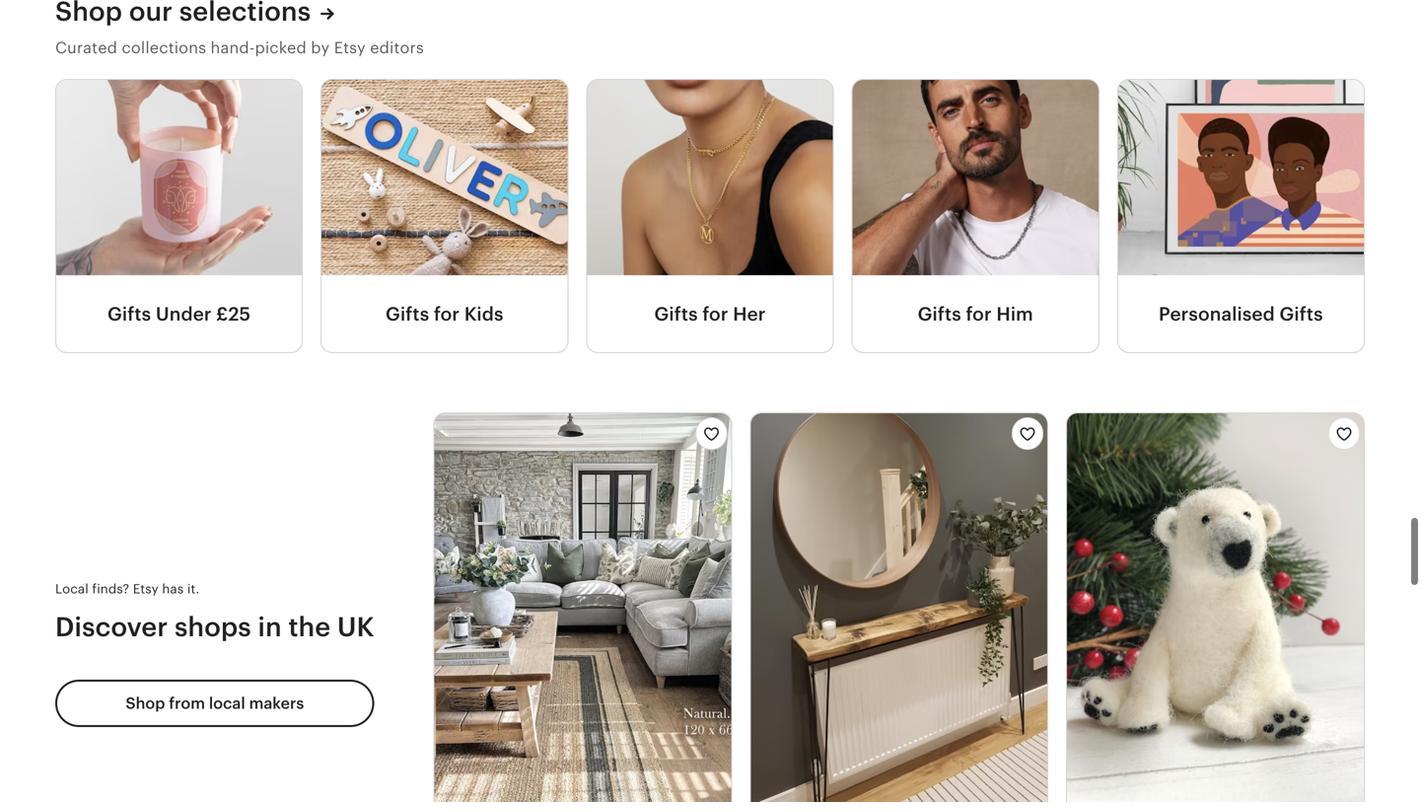 Task type: locate. For each thing, give the bounding box(es) containing it.
gifts for him link
[[853, 275, 1099, 352]]

for left 'him'
[[966, 303, 992, 324]]

etsy left has
[[133, 582, 159, 596]]

1 for from the left
[[434, 303, 460, 324]]

by
[[311, 39, 330, 57]]

gifts under £25 link
[[56, 275, 302, 352]]

1 horizontal spatial for
[[703, 303, 729, 324]]

gifts under £25
[[108, 303, 251, 324]]

0 horizontal spatial for
[[434, 303, 460, 324]]

gifts left 'him'
[[918, 303, 962, 324]]

2 gifts from the left
[[386, 303, 429, 324]]

local finds? etsy has it.
[[55, 582, 200, 596]]

gifts for her image
[[587, 80, 833, 275]]

gifts
[[108, 303, 151, 324], [386, 303, 429, 324], [655, 303, 698, 324], [918, 303, 962, 324], [1280, 303, 1324, 324]]

5 gifts from the left
[[1280, 303, 1324, 324]]

gifts left the "under"
[[108, 303, 151, 324]]

under
[[156, 303, 212, 324]]

etsy
[[334, 39, 366, 57], [133, 582, 159, 596]]

gifts left kids on the top of page
[[386, 303, 429, 324]]

gifts for kids
[[386, 303, 504, 324]]

gifts for her link
[[587, 275, 833, 352]]

gifts for gifts for kids
[[386, 303, 429, 324]]

0 horizontal spatial etsy
[[133, 582, 159, 596]]

uk
[[337, 612, 375, 642]]

curated
[[55, 39, 117, 57]]

gifts for him
[[918, 303, 1034, 324]]

1 horizontal spatial etsy
[[334, 39, 366, 57]]

2 horizontal spatial for
[[966, 303, 992, 324]]

for
[[434, 303, 460, 324], [703, 303, 729, 324], [966, 303, 992, 324]]

shop
[[126, 695, 165, 713]]

for left kids on the top of page
[[434, 303, 460, 324]]

it.
[[187, 582, 200, 596]]

for for him
[[966, 303, 992, 324]]

curated collections hand-picked by etsy editors
[[55, 39, 424, 57]]

4 gifts from the left
[[918, 303, 962, 324]]

3 gifts from the left
[[655, 303, 698, 324]]

for for kids
[[434, 303, 460, 324]]

1 gifts from the left
[[108, 303, 151, 324]]

personalised gifts link
[[1119, 275, 1365, 352]]

2 for from the left
[[703, 303, 729, 324]]

3 for from the left
[[966, 303, 992, 324]]

gifts right personalised
[[1280, 303, 1324, 324]]

from
[[169, 695, 205, 713]]

personalised gifts image
[[1119, 80, 1365, 275]]

for left her
[[703, 303, 729, 324]]

gifts left her
[[655, 303, 698, 324]]

shop from local makers link
[[55, 680, 375, 727]]

local
[[55, 582, 89, 596]]

etsy right by
[[334, 39, 366, 57]]



Task type: describe. For each thing, give the bounding box(es) containing it.
him
[[997, 303, 1034, 324]]

has
[[162, 582, 184, 596]]

£25
[[216, 303, 251, 324]]

for for her
[[703, 303, 729, 324]]

gifts for him image
[[853, 80, 1099, 275]]

collections
[[122, 39, 206, 57]]

shop from local makers
[[126, 695, 304, 713]]

gifts for kids image
[[322, 80, 568, 275]]

shops
[[175, 612, 251, 642]]

makers
[[249, 695, 304, 713]]

personalised gifts
[[1159, 303, 1324, 324]]

picked
[[255, 39, 307, 57]]

personalised
[[1159, 303, 1276, 324]]

gifts for kids link
[[322, 275, 568, 352]]

gifts for gifts under £25
[[108, 303, 151, 324]]

the
[[289, 612, 331, 642]]

gifts inside 'link'
[[1280, 303, 1324, 324]]

0 vertical spatial etsy
[[334, 39, 366, 57]]

editors
[[370, 39, 424, 57]]

1 vertical spatial etsy
[[133, 582, 159, 596]]

gifts for her
[[655, 303, 766, 324]]

gifts for gifts for her
[[655, 303, 698, 324]]

gifts for gifts for him
[[918, 303, 962, 324]]

her
[[733, 303, 766, 324]]

local
[[209, 695, 245, 713]]

kids
[[465, 303, 504, 324]]

discover shops in the uk
[[55, 612, 375, 642]]

discover
[[55, 612, 168, 642]]

hand-
[[211, 39, 255, 57]]

in
[[258, 612, 282, 642]]

finds?
[[92, 582, 129, 596]]

gifts under £25 image
[[56, 80, 302, 275]]



Task type: vqa. For each thing, say whether or not it's contained in the screenshot.
something
no



